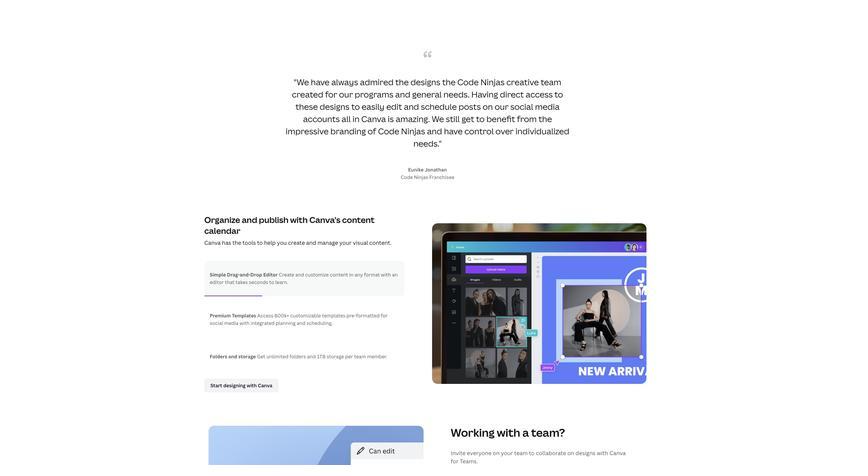 Task type: describe. For each thing, give the bounding box(es) containing it.
pre-
[[347, 313, 356, 319]]

invite
[[451, 450, 466, 458]]

needs.
[[444, 89, 470, 100]]

content inside create and customize content in any format with an editor that takes seconds to learn.
[[330, 272, 348, 278]]

and up 'edit'
[[395, 89, 410, 100]]

create and customize content in any format with an editor that takes seconds to learn.
[[210, 272, 398, 286]]

edit
[[386, 101, 402, 112]]

tools
[[243, 239, 256, 247]]

on inside "we have always admired the designs the code ninjas creative team created for our programs and general needs. having direct access to these designs to easily edit and schedule posts on our social media accounts all in canva is amazing. we still get to benefit from the impressive branding of code ninjas and have control over individualized needs."
[[483, 101, 493, 112]]

accounts
[[303, 113, 340, 125]]

is
[[388, 113, 394, 125]]

created
[[292, 89, 323, 100]]

to right access
[[555, 89, 563, 100]]

posts
[[459, 101, 481, 112]]

templates
[[322, 313, 345, 319]]

0 horizontal spatial designs
[[320, 101, 350, 112]]

integrated
[[251, 320, 275, 327]]

to up control at the top right
[[476, 113, 485, 125]]

drop
[[250, 272, 262, 278]]

format
[[364, 272, 380, 278]]

customizable
[[290, 313, 321, 319]]

working with a team?
[[451, 426, 565, 441]]

organize and publish with canva's content calendar canva has the tools to help you create and manage your visual content.
[[204, 215, 392, 247]]

2 storage from the left
[[327, 354, 344, 360]]

of
[[368, 126, 376, 137]]

premium templates
[[210, 313, 256, 319]]

needs."
[[414, 138, 442, 149]]

1 vertical spatial code
[[378, 126, 399, 137]]

the up individualized
[[539, 113, 552, 125]]

1 horizontal spatial our
[[495, 101, 509, 112]]

social inside access 600k+ customizable templates pre-formatted for social media with integrated planning and scheduling.
[[210, 320, 223, 327]]

we
[[432, 113, 444, 125]]

direct
[[500, 89, 524, 100]]

easily
[[362, 101, 385, 112]]

600k+
[[275, 313, 289, 319]]

create
[[288, 239, 305, 247]]

1 storage from the left
[[238, 354, 256, 360]]

over
[[496, 126, 514, 137]]

get
[[257, 354, 265, 360]]

publish
[[259, 215, 289, 226]]

planning
[[276, 320, 296, 327]]

designs inside invite everyone on your team to collaborate on designs with canva for teams.
[[576, 450, 596, 458]]

schedule
[[421, 101, 457, 112]]

team for per
[[354, 354, 366, 360]]

seconds
[[249, 279, 268, 286]]

in inside "we have always admired the designs the code ninjas creative team created for our programs and general needs. having direct access to these designs to easily edit and schedule posts on our social media accounts all in canva is amazing. we still get to benefit from the impressive branding of code ninjas and have control over individualized needs."
[[353, 113, 360, 125]]

any
[[355, 272, 363, 278]]

and-
[[240, 272, 250, 278]]

all
[[342, 113, 351, 125]]

and down we
[[427, 126, 442, 137]]

and right create
[[306, 239, 316, 247]]

help
[[264, 239, 276, 247]]

a
[[523, 426, 529, 441]]

canva inside organize and publish with canva's content calendar canva has the tools to help you create and manage your visual content.
[[204, 239, 221, 247]]

simple drag-and-drop editor
[[210, 272, 279, 278]]

to inside invite everyone on your team to collaborate on designs with canva for teams.
[[529, 450, 535, 458]]

premium
[[210, 313, 231, 319]]

admired
[[360, 77, 394, 88]]

canva's
[[309, 215, 341, 226]]

and inside create and customize content in any format with an editor that takes seconds to learn.
[[295, 272, 304, 278]]

on right the everyone
[[493, 450, 500, 458]]

formatted
[[356, 313, 380, 319]]

access
[[257, 313, 273, 319]]

the up needs.
[[442, 77, 456, 88]]

your inside organize and publish with canva's content calendar canva has the tools to help you create and manage your visual content.
[[340, 239, 352, 247]]

with inside invite everyone on your team to collaborate on designs with canva for teams.
[[597, 450, 608, 458]]

takes
[[236, 279, 248, 286]]

learn.
[[275, 279, 288, 286]]

access 600k+ customizable templates pre-formatted for social media with integrated planning and scheduling.
[[210, 313, 388, 327]]

ninjas inside "eunike jonathan code ninjas franchisee"
[[414, 174, 428, 181]]

teams.
[[460, 458, 478, 466]]

drag-
[[227, 272, 240, 278]]

access
[[526, 89, 553, 100]]

and inside access 600k+ customizable templates pre-formatted for social media with integrated planning and scheduling.
[[297, 320, 306, 327]]

0 vertical spatial ninjas
[[481, 77, 505, 88]]

team for creative
[[541, 77, 561, 88]]

folders and storage get unlimited folders and 1tb storage per team member.
[[210, 354, 387, 360]]

collaborate
[[536, 450, 566, 458]]

"we
[[294, 77, 309, 88]]

editor
[[210, 279, 224, 286]]

invite everyone on your team to collaborate on designs with canva for teams.
[[451, 450, 626, 466]]

media inside access 600k+ customizable templates pre-formatted for social media with integrated planning and scheduling.
[[224, 320, 238, 327]]

"we have always admired the designs the code ninjas creative team created for our programs and general needs. having direct access to these designs to easily edit and schedule posts on our social media accounts all in canva is amazing. we still get to benefit from the impressive branding of code ninjas and have control over individualized needs."
[[286, 77, 569, 149]]

calendar
[[204, 225, 240, 236]]

folders
[[290, 354, 306, 360]]

for inside "we have always admired the designs the code ninjas creative team created for our programs and general needs. having direct access to these designs to easily edit and schedule posts on our social media accounts all in canva is amazing. we still get to benefit from the impressive branding of code ninjas and have control over individualized needs."
[[325, 89, 337, 100]]

and left 1tb
[[307, 354, 316, 360]]

ui - drag drop editor (6) image
[[432, 223, 647, 385]]

you
[[277, 239, 287, 247]]

organize
[[204, 215, 240, 226]]

folders
[[210, 354, 227, 360]]

and up tools
[[242, 215, 257, 226]]

canva inside "we have always admired the designs the code ninjas creative team created for our programs and general needs. having direct access to these designs to easily edit and schedule posts on our social media accounts all in canva is amazing. we still get to benefit from the impressive branding of code ninjas and have control over individualized needs."
[[361, 113, 386, 125]]

unlimited
[[267, 354, 288, 360]]

member.
[[367, 354, 387, 360]]



Task type: vqa. For each thing, say whether or not it's contained in the screenshot.
the bottommost media
yes



Task type: locate. For each thing, give the bounding box(es) containing it.
your down working with a team?
[[501, 450, 513, 458]]

ninjas down eunike at the left
[[414, 174, 428, 181]]

content.
[[369, 239, 392, 247]]

0 vertical spatial in
[[353, 113, 360, 125]]

to left collaborate
[[529, 450, 535, 458]]

scheduling.
[[307, 320, 333, 327]]

0 vertical spatial our
[[339, 89, 353, 100]]

jonathan
[[425, 167, 447, 173]]

in inside create and customize content in any format with an editor that takes seconds to learn.
[[349, 272, 354, 278]]

2 horizontal spatial canva
[[610, 450, 626, 458]]

0 vertical spatial media
[[535, 101, 560, 112]]

team inside invite everyone on your team to collaborate on designs with canva for teams.
[[514, 450, 528, 458]]

eunike
[[408, 167, 424, 173]]

1 horizontal spatial your
[[501, 450, 513, 458]]

1 horizontal spatial have
[[444, 126, 463, 137]]

code
[[458, 77, 479, 88], [378, 126, 399, 137], [401, 174, 413, 181]]

2 horizontal spatial designs
[[576, 450, 596, 458]]

franchisee
[[429, 174, 454, 181]]

to inside create and customize content in any format with an editor that takes seconds to learn.
[[269, 279, 274, 286]]

general
[[412, 89, 442, 100]]

team?
[[531, 426, 565, 441]]

1 vertical spatial content
[[330, 272, 348, 278]]

0 horizontal spatial our
[[339, 89, 353, 100]]

and right create at the left bottom of page
[[295, 272, 304, 278]]

media down access
[[535, 101, 560, 112]]

team inside "we have always admired the designs the code ninjas creative team created for our programs and general needs. having direct access to these designs to easily edit and schedule posts on our social media accounts all in canva is amazing. we still get to benefit from the impressive branding of code ninjas and have control over individualized needs."
[[541, 77, 561, 88]]

visual
[[353, 239, 368, 247]]

ninjas up having
[[481, 77, 505, 88]]

everyone
[[467, 450, 492, 458]]

on down having
[[483, 101, 493, 112]]

content inside organize and publish with canva's content calendar canva has the tools to help you create and manage your visual content.
[[342, 215, 375, 226]]

has
[[222, 239, 231, 247]]

1 horizontal spatial code
[[401, 174, 413, 181]]

0 horizontal spatial canva
[[204, 239, 221, 247]]

2 vertical spatial canva
[[610, 450, 626, 458]]

2 horizontal spatial for
[[451, 458, 459, 466]]

0 horizontal spatial for
[[325, 89, 337, 100]]

2 vertical spatial designs
[[576, 450, 596, 458]]

with
[[290, 215, 308, 226], [381, 272, 391, 278], [240, 320, 250, 327], [497, 426, 520, 441], [597, 450, 608, 458]]

media inside "we have always admired the designs the code ninjas creative team created for our programs and general needs. having direct access to these designs to easily edit and schedule posts on our social media accounts all in canva is amazing. we still get to benefit from the impressive branding of code ninjas and have control over individualized needs."
[[535, 101, 560, 112]]

1 horizontal spatial team
[[514, 450, 528, 458]]

0 vertical spatial social
[[511, 101, 533, 112]]

content left any
[[330, 272, 348, 278]]

designs
[[411, 77, 440, 88], [320, 101, 350, 112], [576, 450, 596, 458]]

2 vertical spatial team
[[514, 450, 528, 458]]

for inside access 600k+ customizable templates pre-formatted for social media with integrated planning and scheduling.
[[381, 313, 388, 319]]

editor
[[263, 272, 278, 278]]

storage left per
[[327, 354, 344, 360]]

2 vertical spatial code
[[401, 174, 413, 181]]

get
[[462, 113, 474, 125]]

0 horizontal spatial social
[[210, 320, 223, 327]]

working
[[451, 426, 495, 441]]

1 vertical spatial ninjas
[[401, 126, 425, 137]]

always
[[331, 77, 358, 88]]

code down eunike at the left
[[401, 174, 413, 181]]

media down premium templates
[[224, 320, 238, 327]]

to down editor
[[269, 279, 274, 286]]

your
[[340, 239, 352, 247], [501, 450, 513, 458]]

with inside create and customize content in any format with an editor that takes seconds to learn.
[[381, 272, 391, 278]]

create
[[279, 272, 294, 278]]

social up from
[[511, 101, 533, 112]]

0 vertical spatial canva
[[361, 113, 386, 125]]

1 vertical spatial media
[[224, 320, 238, 327]]

manage
[[318, 239, 338, 247]]

customize
[[305, 272, 329, 278]]

1 vertical spatial have
[[444, 126, 463, 137]]

1 vertical spatial for
[[381, 313, 388, 319]]

storage left get
[[238, 354, 256, 360]]

and right folders
[[228, 354, 237, 360]]

for right formatted
[[381, 313, 388, 319]]

for down "always"
[[325, 89, 337, 100]]

on right collaborate
[[568, 450, 574, 458]]

2 horizontal spatial code
[[458, 77, 479, 88]]

0 horizontal spatial media
[[224, 320, 238, 327]]

for inside invite everyone on your team to collaborate on designs with canva for teams.
[[451, 458, 459, 466]]

for
[[325, 89, 337, 100], [381, 313, 388, 319], [451, 458, 459, 466]]

content up 'visual'
[[342, 215, 375, 226]]

0 vertical spatial code
[[458, 77, 479, 88]]

and
[[395, 89, 410, 100], [404, 101, 419, 112], [427, 126, 442, 137], [242, 215, 257, 226], [306, 239, 316, 247], [295, 272, 304, 278], [297, 320, 306, 327], [228, 354, 237, 360], [307, 354, 316, 360]]

1 horizontal spatial designs
[[411, 77, 440, 88]]

benefit
[[487, 113, 515, 125]]

individualized
[[516, 126, 569, 137]]

and up amazing.
[[404, 101, 419, 112]]

amazing.
[[396, 113, 430, 125]]

creative
[[507, 77, 539, 88]]

social down premium
[[210, 320, 223, 327]]

team right per
[[354, 354, 366, 360]]

impressive
[[286, 126, 329, 137]]

templates
[[232, 313, 256, 319]]

team
[[541, 77, 561, 88], [354, 354, 366, 360], [514, 450, 528, 458]]

1 horizontal spatial storage
[[327, 354, 344, 360]]

0 horizontal spatial team
[[354, 354, 366, 360]]

code up needs.
[[458, 77, 479, 88]]

2 horizontal spatial team
[[541, 77, 561, 88]]

control
[[465, 126, 494, 137]]

with inside access 600k+ customizable templates pre-formatted for social media with integrated planning and scheduling.
[[240, 320, 250, 327]]

0 horizontal spatial code
[[378, 126, 399, 137]]

still
[[446, 113, 460, 125]]

having
[[472, 89, 498, 100]]

the inside organize and publish with canva's content calendar canva has the tools to help you create and manage your visual content.
[[232, 239, 241, 247]]

0 vertical spatial designs
[[411, 77, 440, 88]]

have up created
[[311, 77, 330, 88]]

the right the admired
[[395, 77, 409, 88]]

programs
[[355, 89, 393, 100]]

1tb
[[317, 354, 326, 360]]

social inside "we have always admired the designs the code ninjas creative team created for our programs and general needs. having direct access to these designs to easily edit and schedule posts on our social media accounts all in canva is amazing. we still get to benefit from the impressive branding of code ninjas and have control over individualized needs."
[[511, 101, 533, 112]]

code down is
[[378, 126, 399, 137]]

storage
[[238, 354, 256, 360], [327, 354, 344, 360]]

1 horizontal spatial media
[[535, 101, 560, 112]]

0 vertical spatial have
[[311, 77, 330, 88]]

code inside "eunike jonathan code ninjas franchisee"
[[401, 174, 413, 181]]

0 vertical spatial content
[[342, 215, 375, 226]]

per
[[345, 354, 353, 360]]

in right all
[[353, 113, 360, 125]]

canva
[[361, 113, 386, 125], [204, 239, 221, 247], [610, 450, 626, 458]]

2 vertical spatial for
[[451, 458, 459, 466]]

simple
[[210, 272, 226, 278]]

quotation mark image
[[424, 51, 432, 58]]

with inside organize and publish with canva's content calendar canva has the tools to help you create and manage your visual content.
[[290, 215, 308, 226]]

1 vertical spatial our
[[495, 101, 509, 112]]

0 vertical spatial team
[[541, 77, 561, 88]]

ninjas
[[481, 77, 505, 88], [401, 126, 425, 137], [414, 174, 428, 181]]

0 horizontal spatial your
[[340, 239, 352, 247]]

1 vertical spatial canva
[[204, 239, 221, 247]]

to left help
[[257, 239, 263, 247]]

on
[[483, 101, 493, 112], [493, 450, 500, 458], [568, 450, 574, 458]]

canva inside invite everyone on your team to collaborate on designs with canva for teams.
[[610, 450, 626, 458]]

ninjas down amazing.
[[401, 126, 425, 137]]

that
[[225, 279, 235, 286]]

to
[[555, 89, 563, 100], [351, 101, 360, 112], [476, 113, 485, 125], [257, 239, 263, 247], [269, 279, 274, 286], [529, 450, 535, 458]]

branding
[[331, 126, 366, 137]]

social
[[511, 101, 533, 112], [210, 320, 223, 327]]

to left easily
[[351, 101, 360, 112]]

the
[[395, 77, 409, 88], [442, 77, 456, 88], [539, 113, 552, 125], [232, 239, 241, 247]]

media
[[535, 101, 560, 112], [224, 320, 238, 327]]

in left any
[[349, 272, 354, 278]]

and down customizable
[[297, 320, 306, 327]]

1 vertical spatial designs
[[320, 101, 350, 112]]

2 vertical spatial ninjas
[[414, 174, 428, 181]]

have
[[311, 77, 330, 88], [444, 126, 463, 137]]

1 horizontal spatial canva
[[361, 113, 386, 125]]

team up access
[[541, 77, 561, 88]]

from
[[517, 113, 537, 125]]

1 horizontal spatial social
[[511, 101, 533, 112]]

1 horizontal spatial for
[[381, 313, 388, 319]]

the right has
[[232, 239, 241, 247]]

our down "always"
[[339, 89, 353, 100]]

content
[[342, 215, 375, 226], [330, 272, 348, 278]]

eunike jonathan code ninjas franchisee
[[401, 167, 454, 181]]

0 horizontal spatial storage
[[238, 354, 256, 360]]

have down "still"
[[444, 126, 463, 137]]

1 vertical spatial social
[[210, 320, 223, 327]]

to inside organize and publish with canva's content calendar canva has the tools to help you create and manage your visual content.
[[257, 239, 263, 247]]

1 vertical spatial team
[[354, 354, 366, 360]]

your left 'visual'
[[340, 239, 352, 247]]

your inside invite everyone on your team to collaborate on designs with canva for teams.
[[501, 450, 513, 458]]

our
[[339, 89, 353, 100], [495, 101, 509, 112]]

1 vertical spatial your
[[501, 450, 513, 458]]

0 vertical spatial your
[[340, 239, 352, 247]]

0 vertical spatial for
[[325, 89, 337, 100]]

0 horizontal spatial have
[[311, 77, 330, 88]]

an
[[392, 272, 398, 278]]

our up the benefit
[[495, 101, 509, 112]]

these
[[296, 101, 318, 112]]

in
[[353, 113, 360, 125], [349, 272, 354, 278]]

1 vertical spatial in
[[349, 272, 354, 278]]

for down invite
[[451, 458, 459, 466]]

team down a
[[514, 450, 528, 458]]



